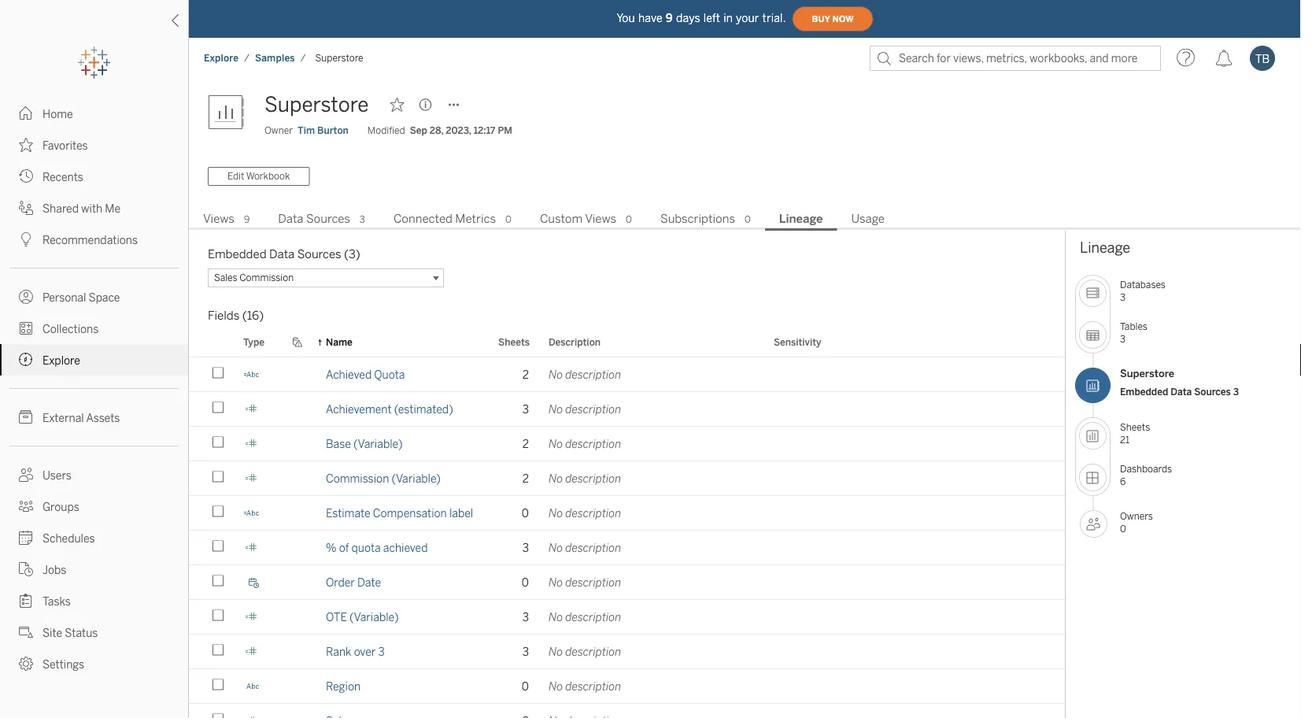 Task type: vqa. For each thing, say whether or not it's contained in the screenshot.
Search for views, metrics, workbooks, and more text field
yes



Task type: locate. For each thing, give the bounding box(es) containing it.
by text only_f5he34f image inside recommendations link
[[19, 232, 33, 247]]

10 description from the top
[[566, 680, 622, 693]]

description for achievement (estimated)
[[566, 403, 622, 416]]

(variable) inside ote (variable) link
[[350, 611, 399, 624]]

row containing region
[[189, 669, 1066, 704]]

metrics
[[456, 212, 496, 226]]

row containing estimate compensation label
[[189, 496, 1066, 531]]

data
[[278, 212, 304, 226], [269, 247, 295, 261], [1171, 386, 1193, 397]]

row containing achievement (estimated)
[[189, 392, 1066, 427]]

by text only_f5he34f image inside favorites 'link'
[[19, 138, 33, 152]]

description for base (variable)
[[566, 438, 622, 450]]

5 continuous number calculated field image from the top
[[243, 610, 262, 624]]

0 vertical spatial explore link
[[203, 52, 240, 65]]

2 continuous number calculated field image from the top
[[243, 437, 262, 450]]

row
[[189, 358, 1066, 392], [189, 392, 1066, 427], [189, 427, 1066, 462], [189, 462, 1066, 496], [189, 496, 1066, 531], [189, 531, 1066, 565], [189, 565, 1066, 600], [189, 600, 1066, 635], [189, 635, 1066, 669], [189, 669, 1066, 704], [189, 704, 1066, 718]]

explore
[[204, 52, 239, 64], [43, 354, 80, 367]]

9 by text only_f5he34f image from the top
[[19, 562, 33, 577]]

by text only_f5he34f image for external assets
[[19, 410, 33, 425]]

by text only_f5he34f image inside explore link
[[19, 353, 33, 367]]

explore for explore / samples /
[[204, 52, 239, 64]]

owner tim burton
[[265, 125, 349, 136]]

5 by text only_f5he34f image from the top
[[19, 290, 33, 304]]

collections
[[43, 323, 99, 336]]

9 down 'edit'
[[244, 214, 250, 225]]

10 row from the top
[[189, 669, 1066, 704]]

7 by text only_f5he34f image from the top
[[19, 353, 33, 367]]

by text only_f5he34f image inside "settings" link
[[19, 657, 33, 671]]

by text only_f5he34f image inside external assets link
[[19, 410, 33, 425]]

superstore
[[315, 52, 364, 64], [265, 93, 369, 117], [1121, 367, 1175, 380]]

site status
[[43, 627, 98, 640]]

by text only_f5he34f image for site status
[[19, 625, 33, 640]]

estimate compensation label
[[326, 507, 474, 520]]

base (variable) link
[[326, 427, 403, 461]]

rank over 3 link
[[326, 635, 385, 669]]

by text only_f5he34f image inside tasks 'link'
[[19, 594, 33, 608]]

samples link
[[254, 52, 296, 65]]

3 continuous number calculated field image from the top
[[243, 472, 262, 485]]

1 vertical spatial sheets
[[1121, 422, 1151, 433]]

0 vertical spatial sheets
[[499, 336, 530, 348]]

superstore down tables
[[1121, 367, 1175, 380]]

7 no description from the top
[[549, 576, 622, 589]]

by text only_f5he34f image for explore
[[19, 353, 33, 367]]

(3)
[[344, 247, 361, 261]]

8 row from the top
[[189, 600, 1066, 635]]

2 vertical spatial (variable)
[[350, 611, 399, 624]]

by text only_f5he34f image left the groups in the left of the page
[[19, 499, 33, 514]]

edit workbook button
[[208, 167, 310, 186]]

5 no description from the top
[[549, 507, 622, 520]]

(16)
[[242, 309, 264, 323]]

by text only_f5he34f image inside schedules link
[[19, 531, 33, 545]]

sheets left description
[[499, 336, 530, 348]]

0 horizontal spatial lineage
[[780, 212, 823, 226]]

1 discrete text calculated field image from the top
[[243, 368, 262, 381]]

3 by text only_f5he34f image from the top
[[19, 201, 33, 215]]

buy now button
[[793, 6, 874, 32]]

0 vertical spatial 9
[[666, 12, 673, 25]]

row containing % of quota achieved
[[189, 531, 1066, 565]]

1 row from the top
[[189, 358, 1066, 392]]

1 horizontal spatial explore
[[204, 52, 239, 64]]

row group
[[189, 358, 1066, 718]]

superstore up tim burton link on the top left of page
[[265, 93, 369, 117]]

1 horizontal spatial embedded
[[1121, 386, 1169, 397]]

0 vertical spatial discrete text calculated field image
[[243, 368, 262, 381]]

row group containing achieved quota
[[189, 358, 1066, 718]]

4 by text only_f5he34f image from the top
[[19, 531, 33, 545]]

description for region
[[566, 680, 622, 693]]

0 horizontal spatial views
[[203, 212, 235, 226]]

by text only_f5he34f image inside users link
[[19, 468, 33, 482]]

by text only_f5he34f image inside site status link
[[19, 625, 33, 640]]

pm
[[498, 125, 513, 136]]

0 vertical spatial lineage
[[780, 212, 823, 226]]

1 vertical spatial data
[[269, 247, 295, 261]]

4 continuous number calculated field image from the top
[[243, 541, 262, 554]]

2 by text only_f5he34f image from the top
[[19, 169, 33, 184]]

4 description from the top
[[566, 472, 622, 485]]

external
[[43, 412, 84, 425]]

embedded up "fields (16)"
[[208, 247, 267, 261]]

3 no description from the top
[[549, 438, 622, 450]]

settings link
[[0, 648, 188, 680]]

no for % of quota achieved
[[549, 541, 563, 554]]

1 horizontal spatial views
[[585, 212, 617, 226]]

12 by text only_f5he34f image from the top
[[19, 657, 33, 671]]

by text only_f5he34f image left the external
[[19, 410, 33, 425]]

1 horizontal spatial lineage
[[1081, 239, 1131, 256]]

by text only_f5he34f image for users
[[19, 468, 33, 482]]

(variable) up the compensation on the bottom of the page
[[392, 472, 441, 485]]

2 vertical spatial sources
[[1195, 386, 1232, 397]]

2 description from the top
[[566, 403, 622, 416]]

site
[[43, 627, 62, 640]]

explore link left samples link
[[203, 52, 240, 65]]

10 no from the top
[[549, 680, 563, 693]]

9 row from the top
[[189, 635, 1066, 669]]

embedded data sources image
[[1076, 368, 1111, 403]]

2
[[523, 368, 529, 381], [523, 438, 529, 450], [523, 472, 529, 485]]

/ left samples link
[[244, 52, 250, 64]]

no for commission (variable)
[[549, 472, 563, 485]]

12:17
[[474, 125, 496, 136]]

region
[[326, 680, 361, 693]]

groups link
[[0, 491, 188, 522]]

sheets for sheets
[[499, 336, 530, 348]]

9 description from the top
[[566, 645, 622, 658]]

0 horizontal spatial /
[[244, 52, 250, 64]]

by text only_f5he34f image inside shared with me link
[[19, 201, 33, 215]]

you
[[617, 12, 636, 25]]

by text only_f5he34f image
[[19, 138, 33, 152], [19, 410, 33, 425], [19, 499, 33, 514], [19, 531, 33, 545]]

(variable) for commission (variable)
[[392, 472, 441, 485]]

no description
[[549, 368, 622, 381], [549, 403, 622, 416], [549, 438, 622, 450], [549, 472, 622, 485], [549, 507, 622, 520], [549, 541, 622, 554], [549, 576, 622, 589], [549, 611, 622, 624], [549, 645, 622, 658], [549, 680, 622, 693]]

views down 'edit'
[[203, 212, 235, 226]]

owners 0
[[1121, 511, 1154, 534]]

5 row from the top
[[189, 496, 1066, 531]]

2 by text only_f5he34f image from the top
[[19, 410, 33, 425]]

grid
[[189, 328, 1066, 718]]

21
[[1121, 434, 1130, 445]]

(variable) for ote (variable)
[[350, 611, 399, 624]]

by text only_f5he34f image for tasks
[[19, 594, 33, 608]]

by text only_f5he34f image
[[19, 106, 33, 121], [19, 169, 33, 184], [19, 201, 33, 215], [19, 232, 33, 247], [19, 290, 33, 304], [19, 321, 33, 336], [19, 353, 33, 367], [19, 468, 33, 482], [19, 562, 33, 577], [19, 594, 33, 608], [19, 625, 33, 640], [19, 657, 33, 671]]

5 description from the top
[[566, 507, 622, 520]]

no description for region
[[549, 680, 622, 693]]

by text only_f5he34f image inside the collections link
[[19, 321, 33, 336]]

order date link
[[326, 565, 381, 599]]

ote (variable) link
[[326, 600, 399, 634]]

description for achieved quota
[[566, 368, 622, 381]]

databases 3 tables 3
[[1121, 279, 1166, 345]]

discrete text calculated field image down type at the left
[[243, 368, 262, 381]]

1 vertical spatial embedded
[[1121, 386, 1169, 397]]

0 horizontal spatial 9
[[244, 214, 250, 225]]

no for estimate compensation label
[[549, 507, 563, 520]]

by text only_f5he34f image left schedules
[[19, 531, 33, 545]]

5 no from the top
[[549, 507, 563, 520]]

8 no from the top
[[549, 611, 563, 624]]

2 2 from the top
[[523, 438, 529, 450]]

4 row from the top
[[189, 462, 1066, 496]]

7 description from the top
[[566, 576, 622, 589]]

lineage up databases image
[[1081, 239, 1131, 256]]

1 vertical spatial (variable)
[[392, 472, 441, 485]]

1 / from the left
[[244, 52, 250, 64]]

1 no from the top
[[549, 368, 563, 381]]

edit
[[228, 171, 244, 182]]

by text only_f5he34f image left the favorites
[[19, 138, 33, 152]]

0 horizontal spatial embedded
[[208, 247, 267, 261]]

lineage left usage
[[780, 212, 823, 226]]

continuous number field image
[[243, 714, 262, 718]]

modified sep 28, 2023, 12:17 pm
[[368, 125, 513, 136]]

2 vertical spatial 2
[[523, 472, 529, 485]]

3 no from the top
[[549, 438, 563, 450]]

have
[[639, 12, 663, 25]]

no description for ote (variable)
[[549, 611, 622, 624]]

0 vertical spatial explore
[[204, 52, 239, 64]]

schedules
[[43, 532, 95, 545]]

(variable)
[[354, 438, 403, 450], [392, 472, 441, 485], [350, 611, 399, 624]]

1 vertical spatial 9
[[244, 214, 250, 225]]

by text only_f5he34f image inside personal space link
[[19, 290, 33, 304]]

3
[[360, 214, 365, 225], [1121, 291, 1126, 303], [1121, 333, 1126, 345], [1234, 386, 1240, 397], [523, 403, 529, 416], [523, 541, 529, 554], [523, 611, 529, 624], [378, 645, 385, 658], [523, 645, 529, 658]]

discrete text calculated field image
[[243, 368, 262, 381], [243, 506, 262, 520]]

explore inside main navigation. press the up and down arrow keys to access links. element
[[43, 354, 80, 367]]

3 description from the top
[[566, 438, 622, 450]]

dashboards image
[[1080, 464, 1107, 491]]

2 views from the left
[[585, 212, 617, 226]]

1 horizontal spatial /
[[301, 52, 306, 64]]

type
[[243, 336, 265, 348]]

1 horizontal spatial 9
[[666, 12, 673, 25]]

no description for achievement (estimated)
[[549, 403, 622, 416]]

status
[[65, 627, 98, 640]]

databases image
[[1080, 280, 1107, 307]]

(variable) inside commission (variable) link
[[392, 472, 441, 485]]

8 description from the top
[[566, 611, 622, 624]]

continuous number calculated field image
[[243, 402, 262, 416], [243, 437, 262, 450], [243, 472, 262, 485], [243, 541, 262, 554], [243, 610, 262, 624]]

0 horizontal spatial explore
[[43, 354, 80, 367]]

10 no description from the top
[[549, 680, 622, 693]]

% of quota achieved link
[[326, 531, 428, 565]]

discrete text calculated field image for achieved quota
[[243, 368, 262, 381]]

by text only_f5he34f image inside the home link
[[19, 106, 33, 121]]

7 no from the top
[[549, 576, 563, 589]]

shared with me
[[43, 202, 121, 215]]

personal space
[[43, 291, 120, 304]]

description
[[549, 336, 601, 348]]

fields
[[208, 309, 240, 323]]

row containing ote (variable)
[[189, 600, 1066, 635]]

no description for order date
[[549, 576, 622, 589]]

4 no from the top
[[549, 472, 563, 485]]

1 no description from the top
[[549, 368, 622, 381]]

sep
[[410, 125, 428, 136]]

favorites link
[[0, 129, 188, 161]]

estimate
[[326, 507, 371, 520]]

sub-spaces tab list
[[189, 210, 1302, 231]]

estimate compensation label link
[[326, 496, 474, 530]]

compensation
[[373, 507, 447, 520]]

no description for rank over 3
[[549, 645, 622, 658]]

2 no description from the top
[[549, 403, 622, 416]]

embedded up sheets 21
[[1121, 386, 1169, 397]]

no for achievement (estimated)
[[549, 403, 563, 416]]

by text only_f5he34f image for favorites
[[19, 138, 33, 152]]

of
[[339, 541, 349, 554]]

buy
[[813, 14, 831, 24]]

discrete text calculated field image up 'discrete date & time field' image
[[243, 506, 262, 520]]

users link
[[0, 459, 188, 491]]

1 horizontal spatial sheets
[[1121, 422, 1151, 433]]

/ right samples
[[301, 52, 306, 64]]

9 no description from the top
[[549, 645, 622, 658]]

continuous number calculated field image
[[243, 645, 262, 658]]

left
[[704, 12, 721, 25]]

2 for achieved quota
[[523, 368, 529, 381]]

lineage inside sub-spaces tab list
[[780, 212, 823, 226]]

11 by text only_f5he34f image from the top
[[19, 625, 33, 640]]

2 discrete text calculated field image from the top
[[243, 506, 262, 520]]

2 vertical spatial data
[[1171, 386, 1193, 397]]

explore link down collections
[[0, 344, 188, 376]]

1 description from the top
[[566, 368, 622, 381]]

by text only_f5he34f image for groups
[[19, 499, 33, 514]]

by text only_f5he34f image inside groups 'link'
[[19, 499, 33, 514]]

2 row from the top
[[189, 392, 1066, 427]]

description for order date
[[566, 576, 622, 589]]

6 no from the top
[[549, 541, 563, 554]]

6 description from the top
[[566, 541, 622, 554]]

your
[[737, 12, 760, 25]]

favorites
[[43, 139, 88, 152]]

4 no description from the top
[[549, 472, 622, 485]]

sources
[[306, 212, 350, 226], [297, 247, 342, 261], [1195, 386, 1232, 397]]

2 no from the top
[[549, 403, 563, 416]]

9 left 'days' on the right top of the page
[[666, 12, 673, 25]]

dashboards 6
[[1121, 463, 1173, 487]]

6 row from the top
[[189, 531, 1066, 565]]

sheets up '21'
[[1121, 422, 1151, 433]]

by text only_f5he34f image for shared with me
[[19, 201, 33, 215]]

no description for base (variable)
[[549, 438, 622, 450]]

by text only_f5he34f image inside jobs 'link'
[[19, 562, 33, 577]]

quota
[[352, 541, 381, 554]]

explore down collections
[[43, 354, 80, 367]]

description for commission (variable)
[[566, 472, 622, 485]]

0 vertical spatial sources
[[306, 212, 350, 226]]

6 no description from the top
[[549, 541, 622, 554]]

explore left samples link
[[204, 52, 239, 64]]

3 by text only_f5he34f image from the top
[[19, 499, 33, 514]]

0 horizontal spatial explore link
[[0, 344, 188, 376]]

superstore right samples
[[315, 52, 364, 64]]

by text only_f5he34f image for recents
[[19, 169, 33, 184]]

8 no description from the top
[[549, 611, 622, 624]]

continuous number calculated field image for % of quota achieved
[[243, 541, 262, 554]]

1 vertical spatial explore
[[43, 354, 80, 367]]

explore link
[[203, 52, 240, 65], [0, 344, 188, 376]]

0 inside owners 0
[[1121, 523, 1127, 534]]

2 / from the left
[[301, 52, 306, 64]]

discrete text calculated field image for estimate compensation label
[[243, 506, 262, 520]]

by text only_f5he34f image inside recents link
[[19, 169, 33, 184]]

1 vertical spatial discrete text calculated field image
[[243, 506, 262, 520]]

tasks link
[[0, 585, 188, 617]]

superstore main content
[[189, 79, 1302, 718]]

0 horizontal spatial sheets
[[499, 336, 530, 348]]

3 row from the top
[[189, 427, 1066, 462]]

1 vertical spatial explore link
[[0, 344, 188, 376]]

0 vertical spatial data
[[278, 212, 304, 226]]

groups
[[43, 501, 79, 514]]

continuous number calculated field image for commission (variable)
[[243, 472, 262, 485]]

1 by text only_f5he34f image from the top
[[19, 106, 33, 121]]

8 by text only_f5he34f image from the top
[[19, 468, 33, 482]]

ote
[[326, 611, 347, 624]]

schedules link
[[0, 522, 188, 554]]

main navigation. press the up and down arrow keys to access links. element
[[0, 98, 188, 680]]

6 by text only_f5he34f image from the top
[[19, 321, 33, 336]]

commission
[[326, 472, 389, 485]]

1 2 from the top
[[523, 368, 529, 381]]

3 2 from the top
[[523, 472, 529, 485]]

9
[[666, 12, 673, 25], [244, 214, 250, 225]]

7 row from the top
[[189, 565, 1066, 600]]

1 vertical spatial 2
[[523, 438, 529, 450]]

4 by text only_f5he34f image from the top
[[19, 232, 33, 247]]

(variable) inside "base (variable)" link
[[354, 438, 403, 450]]

10 by text only_f5he34f image from the top
[[19, 594, 33, 608]]

1 horizontal spatial explore link
[[203, 52, 240, 65]]

superstore inside superstore embedded data sources 3
[[1121, 367, 1175, 380]]

row containing order date
[[189, 565, 1066, 600]]

databases
[[1121, 279, 1166, 291]]

me
[[105, 202, 121, 215]]

order
[[326, 576, 355, 589]]

(variable) down the date
[[350, 611, 399, 624]]

1 by text only_f5he34f image from the top
[[19, 138, 33, 152]]

data sources
[[278, 212, 350, 226]]

views right "custom"
[[585, 212, 617, 226]]

9 no from the top
[[549, 645, 563, 658]]

grid containing achieved quota
[[189, 328, 1066, 718]]

0 vertical spatial 2
[[523, 368, 529, 381]]

1 continuous number calculated field image from the top
[[243, 402, 262, 416]]

(variable) up commission (variable) link
[[354, 438, 403, 450]]

0 vertical spatial (variable)
[[354, 438, 403, 450]]

2 vertical spatial superstore
[[1121, 367, 1175, 380]]

row containing base (variable)
[[189, 427, 1066, 462]]



Task type: describe. For each thing, give the bounding box(es) containing it.
0 vertical spatial superstore
[[315, 52, 364, 64]]

by text only_f5he34f image for schedules
[[19, 531, 33, 545]]

recents
[[43, 171, 83, 184]]

row containing commission (variable)
[[189, 462, 1066, 496]]

base
[[326, 438, 351, 450]]

achieved quota
[[326, 368, 405, 381]]

subscriptions
[[661, 212, 736, 226]]

11 row from the top
[[189, 704, 1066, 718]]

(variable) for base (variable)
[[354, 438, 403, 450]]

row containing achieved quota
[[189, 358, 1066, 392]]

recommendations link
[[0, 224, 188, 255]]

achieved quota link
[[326, 358, 405, 391]]

settings
[[43, 658, 84, 671]]

28,
[[430, 125, 444, 136]]

external assets link
[[0, 402, 188, 433]]

dashboards
[[1121, 463, 1173, 475]]

by text only_f5he34f image for collections
[[19, 321, 33, 336]]

row containing rank over 3
[[189, 635, 1066, 669]]

explore / samples /
[[204, 52, 306, 64]]

region link
[[326, 669, 361, 703]]

burton
[[317, 125, 349, 136]]

recents link
[[0, 161, 188, 192]]

(estimated)
[[394, 403, 453, 416]]

home
[[43, 108, 73, 121]]

achievement (estimated)
[[326, 403, 453, 416]]

2 for base (variable)
[[523, 438, 529, 450]]

description for rank over 3
[[566, 645, 622, 658]]

external assets
[[43, 412, 120, 425]]

% of quota achieved
[[326, 541, 428, 554]]

tables
[[1121, 321, 1148, 332]]

description for ote (variable)
[[566, 611, 622, 624]]

fields (16)
[[208, 309, 264, 323]]

samples
[[255, 52, 295, 64]]

tables image
[[1080, 321, 1107, 349]]

space
[[89, 291, 120, 304]]

3 inside superstore embedded data sources 3
[[1234, 386, 1240, 397]]

by text only_f5he34f image for home
[[19, 106, 33, 121]]

sheets image
[[1080, 422, 1107, 450]]

by text only_f5he34f image for jobs
[[19, 562, 33, 577]]

commission (variable)
[[326, 472, 441, 485]]

home link
[[0, 98, 188, 129]]

sources inside superstore embedded data sources 3
[[1195, 386, 1232, 397]]

order date
[[326, 576, 381, 589]]

3 inside sub-spaces tab list
[[360, 214, 365, 225]]

workbook
[[246, 171, 290, 182]]

base (variable)
[[326, 438, 403, 450]]

no description for achieved quota
[[549, 368, 622, 381]]

by text only_f5he34f image for personal space
[[19, 290, 33, 304]]

rank over 3
[[326, 645, 385, 658]]

embedded inside superstore embedded data sources 3
[[1121, 386, 1169, 397]]

no for base (variable)
[[549, 438, 563, 450]]

1 vertical spatial superstore
[[265, 93, 369, 117]]

jobs link
[[0, 554, 188, 585]]

no for order date
[[549, 576, 563, 589]]

grid inside superstore main content
[[189, 328, 1066, 718]]

workbook image
[[208, 89, 255, 136]]

sensitivity
[[774, 336, 822, 348]]

description for estimate compensation label
[[566, 507, 622, 520]]

commission (variable) link
[[326, 462, 441, 495]]

over
[[354, 645, 376, 658]]

no for ote (variable)
[[549, 611, 563, 624]]

no description for estimate compensation label
[[549, 507, 622, 520]]

tim
[[298, 125, 315, 136]]

achieved
[[326, 368, 372, 381]]

2 for commission (variable)
[[523, 472, 529, 485]]

continuous number calculated field image for ote (variable)
[[243, 610, 262, 624]]

edit workbook
[[228, 171, 290, 182]]

continuous number calculated field image for base (variable)
[[243, 437, 262, 450]]

shared
[[43, 202, 79, 215]]

connected metrics
[[394, 212, 496, 226]]

data inside superstore embedded data sources 3
[[1171, 386, 1193, 397]]

superstore embedded data sources 3
[[1121, 367, 1240, 397]]

%
[[326, 541, 337, 554]]

no for region
[[549, 680, 563, 693]]

embedded data sources (3)
[[208, 247, 361, 261]]

you have 9 days left in your trial.
[[617, 12, 787, 25]]

1 vertical spatial lineage
[[1081, 239, 1131, 256]]

owner
[[265, 125, 293, 136]]

shared with me link
[[0, 192, 188, 224]]

6
[[1121, 476, 1127, 487]]

by text only_f5he34f image for settings
[[19, 657, 33, 671]]

assets
[[86, 412, 120, 425]]

achievement
[[326, 403, 392, 416]]

row group inside superstore main content
[[189, 358, 1066, 718]]

description for % of quota achieved
[[566, 541, 622, 554]]

jobs
[[43, 564, 66, 577]]

by text only_f5he34f image for recommendations
[[19, 232, 33, 247]]

owners image
[[1081, 510, 1108, 538]]

sources inside sub-spaces tab list
[[306, 212, 350, 226]]

no description for commission (variable)
[[549, 472, 622, 485]]

1 views from the left
[[203, 212, 235, 226]]

0 vertical spatial embedded
[[208, 247, 267, 261]]

no description for % of quota achieved
[[549, 541, 622, 554]]

modified
[[368, 125, 405, 136]]

users
[[43, 469, 72, 482]]

collections link
[[0, 313, 188, 344]]

9 inside sub-spaces tab list
[[244, 214, 250, 225]]

no for rank over 3
[[549, 645, 563, 658]]

quota
[[374, 368, 405, 381]]

trial.
[[763, 12, 787, 25]]

with
[[81, 202, 103, 215]]

discrete text field image
[[243, 680, 262, 693]]

1 vertical spatial sources
[[297, 247, 342, 261]]

personal space link
[[0, 281, 188, 313]]

discrete date & time field image
[[243, 576, 262, 589]]

explore for explore
[[43, 354, 80, 367]]

tim burton link
[[298, 124, 349, 138]]

Search for views, metrics, workbooks, and more text field
[[870, 46, 1162, 71]]

ote (variable)
[[326, 611, 399, 624]]

data inside sub-spaces tab list
[[278, 212, 304, 226]]

sheets for sheets 21
[[1121, 422, 1151, 433]]

sheets 21
[[1121, 422, 1151, 445]]

custom
[[540, 212, 583, 226]]

now
[[833, 14, 854, 24]]

continuous number calculated field image for achievement (estimated)
[[243, 402, 262, 416]]

personal
[[43, 291, 86, 304]]

no for achieved quota
[[549, 368, 563, 381]]

navigation panel element
[[0, 47, 188, 680]]

in
[[724, 12, 733, 25]]

tasks
[[43, 595, 71, 608]]

superstore element
[[311, 52, 368, 64]]



